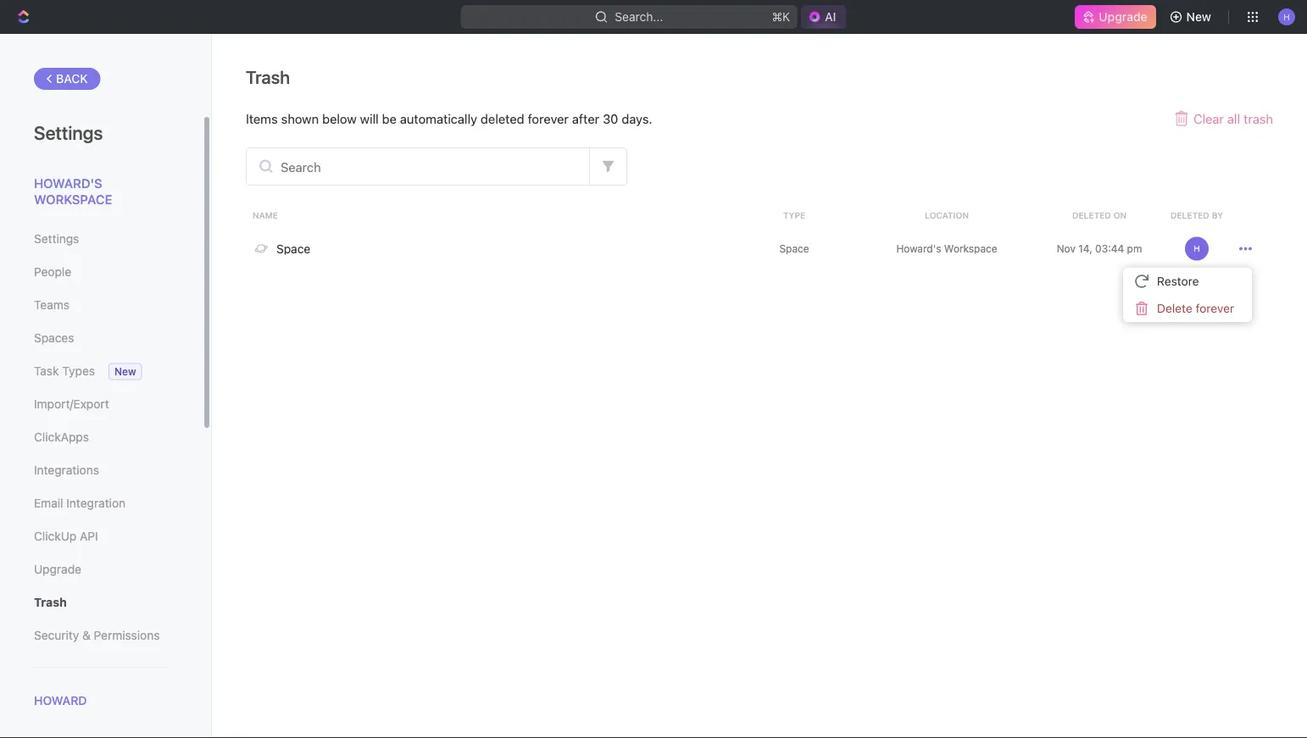 Task type: locate. For each thing, give the bounding box(es) containing it.
0 horizontal spatial upgrade link
[[34, 555, 169, 584]]

new inside settings element
[[114, 366, 136, 378]]

new button
[[1163, 3, 1222, 31]]

1 vertical spatial forever
[[1196, 301, 1235, 315]]

0 horizontal spatial howard's workspace
[[34, 176, 112, 207]]

workspace up settings link
[[34, 192, 112, 207]]

0 horizontal spatial upgrade
[[34, 563, 81, 577]]

0 vertical spatial new
[[1187, 10, 1212, 24]]

howard's inside settings element
[[34, 176, 102, 190]]

clickapps
[[34, 430, 89, 444]]

dropdown menu image
[[1240, 242, 1252, 255]]

space
[[276, 242, 311, 256], [780, 243, 809, 255]]

0 horizontal spatial workspace
[[34, 192, 112, 207]]

delete
[[1157, 301, 1193, 315]]

automatically
[[400, 111, 477, 126]]

upgrade link
[[1075, 5, 1156, 29], [34, 555, 169, 584]]

1 horizontal spatial workspace
[[944, 243, 998, 255]]

after
[[572, 111, 599, 126]]

upgrade link left new button
[[1075, 5, 1156, 29]]

email integration
[[34, 496, 126, 510]]

0 vertical spatial howard's
[[34, 176, 102, 190]]

people link
[[34, 258, 169, 287]]

clickup api link
[[34, 522, 169, 551]]

settings element
[[0, 34, 212, 738]]

1 horizontal spatial space
[[780, 243, 809, 255]]

1 horizontal spatial deleted
[[1171, 210, 1210, 220]]

trash up security
[[34, 596, 67, 610]]

email integration link
[[34, 489, 169, 518]]

deleted left on
[[1072, 210, 1111, 220]]

upgrade
[[1099, 10, 1148, 24], [34, 563, 81, 577]]

forever inside button
[[1196, 301, 1235, 315]]

1 vertical spatial workspace
[[944, 243, 998, 255]]

upgrade link up trash link
[[34, 555, 169, 584]]

0 vertical spatial settings
[[34, 121, 103, 143]]

0 horizontal spatial new
[[114, 366, 136, 378]]

items shown below will be automatically deleted forever after 30 days.
[[246, 111, 653, 126]]

spaces link
[[34, 324, 169, 353]]

space down name
[[276, 242, 311, 256]]

upgrade down clickup
[[34, 563, 81, 577]]

1 vertical spatial new
[[114, 366, 136, 378]]

workspace inside settings element
[[34, 192, 112, 207]]

1 vertical spatial upgrade
[[34, 563, 81, 577]]

upgrade left new button
[[1099, 10, 1148, 24]]

forever
[[528, 111, 569, 126], [1196, 301, 1235, 315]]

clickup
[[34, 529, 77, 543]]

1 vertical spatial settings
[[34, 232, 79, 246]]

trash
[[246, 66, 290, 87], [34, 596, 67, 610]]

workspace down location at the top
[[944, 243, 998, 255]]

2 deleted from the left
[[1171, 210, 1210, 220]]

0 vertical spatial howard's workspace
[[34, 176, 112, 207]]

on
[[1114, 210, 1127, 220]]

deleted left by
[[1171, 210, 1210, 220]]

0 horizontal spatial deleted
[[1072, 210, 1111, 220]]

below
[[322, 111, 357, 126]]

1 vertical spatial trash
[[34, 596, 67, 610]]

shown
[[281, 111, 319, 126]]

new
[[1187, 10, 1212, 24], [114, 366, 136, 378]]

0 horizontal spatial trash
[[34, 596, 67, 610]]

be
[[382, 111, 397, 126]]

30
[[603, 111, 618, 126]]

deleted
[[481, 111, 524, 126]]

1 vertical spatial howard's workspace
[[897, 243, 998, 255]]

⌘k
[[772, 10, 790, 24]]

0 vertical spatial workspace
[[34, 192, 112, 207]]

0 horizontal spatial howard's
[[34, 176, 102, 190]]

1 horizontal spatial forever
[[1196, 301, 1235, 315]]

0 vertical spatial trash
[[246, 66, 290, 87]]

upgrade inside settings element
[[34, 563, 81, 577]]

deleted on
[[1072, 210, 1127, 220]]

trash
[[1244, 111, 1273, 126]]

name
[[253, 210, 278, 220]]

settings down back link
[[34, 121, 103, 143]]

workspace
[[34, 192, 112, 207], [944, 243, 998, 255]]

forever left 'after'
[[528, 111, 569, 126]]

settings
[[34, 121, 103, 143], [34, 232, 79, 246]]

search...
[[615, 10, 663, 24]]

2 settings from the top
[[34, 232, 79, 246]]

integration
[[66, 496, 126, 510]]

howard's up settings link
[[34, 176, 102, 190]]

howard's down location at the top
[[897, 243, 942, 255]]

delete forever
[[1157, 301, 1235, 315]]

settings up people
[[34, 232, 79, 246]]

&
[[82, 629, 91, 643]]

trash up items
[[246, 66, 290, 87]]

howard's
[[34, 176, 102, 190], [897, 243, 942, 255]]

0 vertical spatial upgrade
[[1099, 10, 1148, 24]]

security & permissions link
[[34, 621, 169, 650]]

howard's workspace down location at the top
[[897, 243, 998, 255]]

0 vertical spatial upgrade link
[[1075, 5, 1156, 29]]

03:44
[[1096, 243, 1124, 255]]

integrations
[[34, 463, 99, 477]]

security & permissions
[[34, 629, 160, 643]]

1 vertical spatial howard's
[[897, 243, 942, 255]]

howard's workspace
[[34, 176, 112, 207], [897, 243, 998, 255]]

0 horizontal spatial space
[[276, 242, 311, 256]]

0 horizontal spatial forever
[[528, 111, 569, 126]]

clickapps link
[[34, 423, 169, 452]]

type
[[783, 210, 806, 220]]

forever down restore button
[[1196, 301, 1235, 315]]

howard's workspace up settings link
[[34, 176, 112, 207]]

1 deleted from the left
[[1072, 210, 1111, 220]]

space down 'type'
[[780, 243, 809, 255]]

1 horizontal spatial howard's workspace
[[897, 243, 998, 255]]

deleted
[[1072, 210, 1111, 220], [1171, 210, 1210, 220]]

back
[[56, 72, 88, 86]]

0 vertical spatial forever
[[528, 111, 569, 126]]

people
[[34, 265, 71, 279]]

1 horizontal spatial new
[[1187, 10, 1212, 24]]



Task type: vqa. For each thing, say whether or not it's contained in the screenshot.
ITEMS SHOWN BELOW WILL BE AUTOMATICALLY DELETED FOREVER AFTER 30 DAYS.
yes



Task type: describe. For each thing, give the bounding box(es) containing it.
back link
[[34, 68, 101, 90]]

email
[[34, 496, 63, 510]]

1 horizontal spatial upgrade link
[[1075, 5, 1156, 29]]

types
[[62, 364, 95, 378]]

1 horizontal spatial upgrade
[[1099, 10, 1148, 24]]

items
[[246, 111, 278, 126]]

nov
[[1057, 243, 1076, 255]]

pm
[[1127, 243, 1142, 255]]

new inside button
[[1187, 10, 1212, 24]]

1 horizontal spatial trash
[[246, 66, 290, 87]]

task types
[[34, 364, 95, 378]]

delete forever button
[[1130, 295, 1246, 322]]

integrations link
[[34, 456, 169, 485]]

nov 14, 03:44 pm
[[1057, 243, 1142, 255]]

deleted by
[[1171, 210, 1224, 220]]

1 settings from the top
[[34, 121, 103, 143]]

14,
[[1079, 243, 1093, 255]]

clickup api
[[34, 529, 98, 543]]

settings link
[[34, 225, 169, 254]]

spaces
[[34, 331, 74, 345]]

restore button
[[1130, 268, 1246, 295]]

howard's workspace inside settings element
[[34, 176, 112, 207]]

api
[[80, 529, 98, 543]]

deleted for deleted by
[[1171, 210, 1210, 220]]

security
[[34, 629, 79, 643]]

all
[[1228, 111, 1240, 126]]

by
[[1212, 210, 1224, 220]]

days.
[[622, 111, 653, 126]]

Search text field
[[247, 148, 589, 185]]

h
[[1194, 244, 1200, 254]]

import/export
[[34, 397, 109, 411]]

clear all trash
[[1194, 111, 1273, 126]]

teams
[[34, 298, 70, 312]]

teams link
[[34, 291, 169, 320]]

trash link
[[34, 588, 169, 617]]

will
[[360, 111, 379, 126]]

howard
[[34, 694, 87, 708]]

task
[[34, 364, 59, 378]]

clear
[[1194, 111, 1224, 126]]

import/export link
[[34, 390, 169, 419]]

location
[[925, 210, 969, 220]]

trash inside settings element
[[34, 596, 67, 610]]

1 horizontal spatial howard's
[[897, 243, 942, 255]]

restore
[[1157, 274, 1199, 288]]

permissions
[[94, 629, 160, 643]]

deleted for deleted on
[[1072, 210, 1111, 220]]

1 vertical spatial upgrade link
[[34, 555, 169, 584]]



